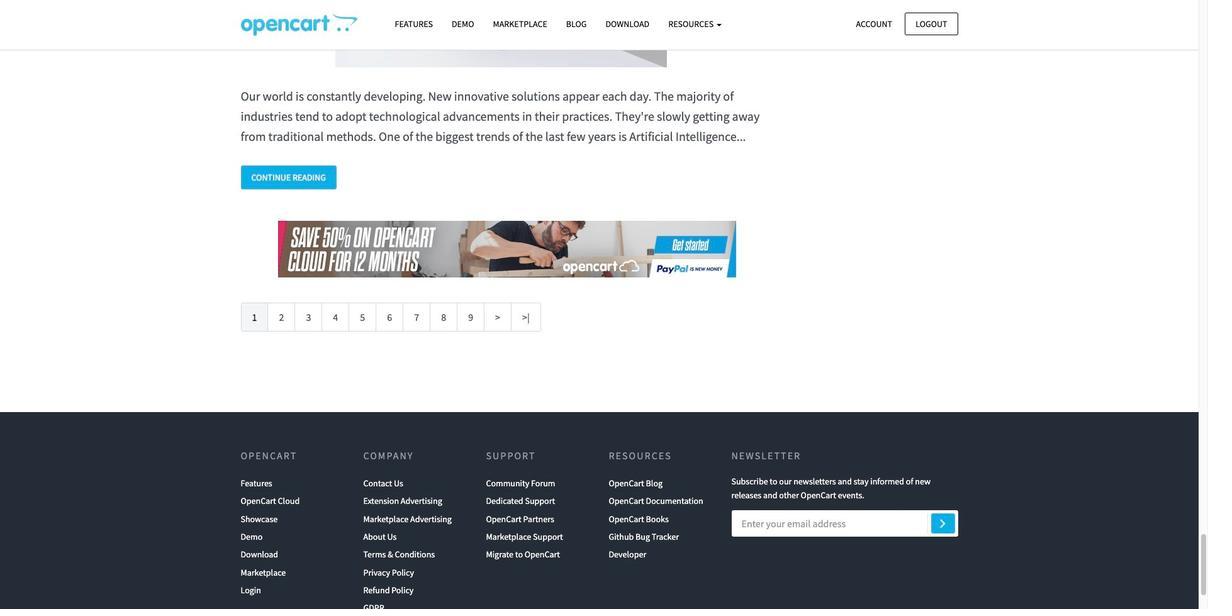 Task type: vqa. For each thing, say whether or not it's contained in the screenshot.
OpenCart - Open Source Shopping Cart Solution image on the top left of page
no



Task type: locate. For each thing, give the bounding box(es) containing it.
integrating artificial intelligence in e-commerce operations image
[[241, 0, 762, 67]]



Task type: describe. For each thing, give the bounding box(es) containing it.
angle right image
[[940, 515, 946, 531]]

opencart - blog image
[[241, 13, 357, 36]]

Enter your email address text field
[[732, 510, 958, 537]]



